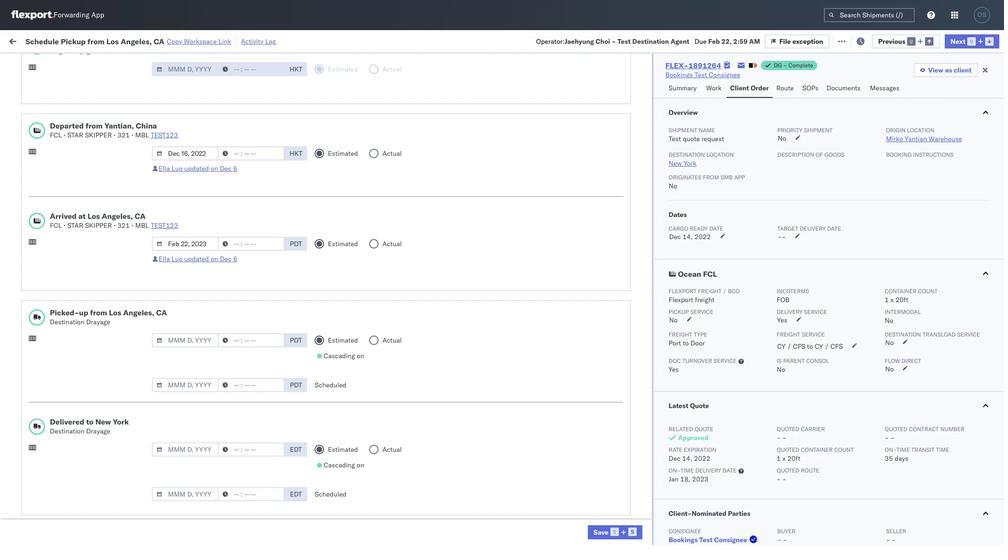 Task type: describe. For each thing, give the bounding box(es) containing it.
view as client
[[929, 66, 972, 74]]

seller
[[887, 528, 907, 535]]

3 nyku9743990 from the top
[[686, 506, 732, 515]]

save
[[594, 528, 609, 536]]

3 flex-2130387 from the top
[[612, 403, 660, 412]]

2 hlxu8034992 from the top
[[786, 134, 832, 142]]

1 horizontal spatial /
[[788, 342, 792, 351]]

cascading on for delivered to new york
[[324, 461, 365, 469]]

import work button
[[76, 30, 123, 51]]

mode button
[[335, 74, 398, 83]]

1 1846748 from the top
[[632, 113, 660, 122]]

1 horizontal spatial delivery
[[800, 225, 826, 232]]

8:30 for 8:30 pm est, feb 4, 2023
[[178, 507, 192, 515]]

hlxu6269489, for schedule pickup from los angeles, ca link associated with 1st schedule pickup from los angeles, ca button from the top of the page
[[736, 134, 784, 142]]

of
[[816, 151, 824, 158]]

confirm delivery button for 9:00 am est, dec 24, 2022
[[22, 299, 72, 309]]

2 cy from the left
[[815, 342, 824, 351]]

24,
[[236, 300, 246, 308]]

lhuu7894563, for confirm delivery
[[686, 299, 734, 308]]

2023 down the on-time delivery date
[[693, 475, 709, 483]]

overview
[[669, 108, 698, 117]]

1 omkar savant from the top
[[898, 92, 940, 101]]

2 upload customs clearance documents button from the top
[[22, 216, 139, 226]]

mirko
[[887, 135, 904, 143]]

due
[[695, 37, 707, 45]]

feb for 8:30 pm est, feb 4, 2023
[[221, 507, 233, 515]]

for
[[90, 58, 98, 65]]

1 vertical spatial freight
[[696, 296, 715, 304]]

1 flex-1846748 from the top
[[612, 113, 660, 122]]

confirm pickup from rotterdam, netherlands link
[[22, 464, 157, 474]]

3 -- : -- -- text field from the top
[[218, 378, 285, 392]]

pdt for 1st -- : -- -- text field from the bottom
[[290, 381, 302, 389]]

destination inside delivered to new york destination drayage
[[50, 427, 85, 435]]

consol
[[807, 357, 830, 364]]

5 schedule pickup from los angeles, ca button from the top
[[22, 319, 138, 330]]

0 horizontal spatial file
[[780, 37, 792, 45]]

from inside the 'originates from smb app no'
[[704, 174, 720, 181]]

6 resize handle column header from the left
[[580, 73, 592, 545]]

from inside picked-up from los angeles, ca destination drayage
[[90, 308, 107, 317]]

yantian
[[906, 135, 928, 143]]

actions
[[971, 76, 991, 83]]

omkar for 2nd schedule pickup from los angeles, ca button from the top
[[898, 155, 918, 163]]

test inside shipment name test quote request
[[669, 135, 682, 143]]

confirm delivery for 8:30
[[22, 486, 72, 494]]

11 resize handle column header from the left
[[988, 73, 999, 545]]

activity log button
[[241, 36, 276, 47]]

2 horizontal spatial time
[[937, 446, 950, 453]]

schedule delivery appointment for 11:30 pm est, jan 23, 2023
[[22, 341, 116, 349]]

2 -- : -- -- text field from the top
[[218, 237, 285, 251]]

origin location mirko yantian warehouse
[[887, 127, 963, 143]]

lhuu7894563, uetu5238478 for schedule delivery appointment
[[686, 258, 782, 266]]

4 hlxu6269489, from the top
[[736, 175, 784, 184]]

seller - -
[[887, 528, 907, 544]]

1 schedule pickup from los angeles, ca button from the top
[[22, 133, 138, 143]]

2023 for 2:59 am est, jan 25, 2023
[[246, 382, 262, 391]]

no down "pickup service"
[[670, 316, 678, 324]]

3 2130384 from the top
[[632, 507, 660, 515]]

4 resize handle column header from the left
[[396, 73, 408, 545]]

messages
[[871, 84, 900, 92]]

upload customs clearance documents for fourth upload customs clearance documents link from the top
[[22, 506, 139, 515]]

4 flex-1846748 from the top
[[612, 175, 660, 184]]

/ inside flexport freight / bco flexport freight
[[724, 288, 727, 295]]

5 resize handle column header from the left
[[469, 73, 480, 545]]

Search Shipments (/) text field
[[825, 8, 916, 22]]

buyer
[[778, 528, 796, 535]]

hlxu6269489, for fourth schedule pickup from los angeles, ca button from the bottom schedule pickup from los angeles, ca link
[[736, 196, 784, 204]]

1 zimu3048342 from the top
[[758, 424, 803, 432]]

2 schedule delivery appointment link from the top
[[22, 174, 116, 184]]

star inside the arrived at los angeles, ca fcl • star skipper • 321 • mbl test123
[[67, 221, 83, 230]]

0 horizontal spatial file exception
[[780, 37, 824, 45]]

1 horizontal spatial file
[[844, 36, 855, 45]]

savant for 1st schedule pickup from los angeles, ca button from the top of the page
[[919, 134, 940, 142]]

next
[[951, 37, 966, 45]]

at for 759
[[187, 36, 193, 45]]

is
[[777, 357, 783, 364]]

destination inside picked-up from los angeles, ca destination drayage
[[50, 318, 85, 326]]

upload customs clearance documents for 2nd upload customs clearance documents link from the bottom
[[22, 403, 139, 411]]

confirm pickup from los angeles, ca link
[[22, 278, 134, 287]]

0 horizontal spatial exception
[[793, 37, 824, 45]]

quoted for quoted contract number - - rate expiration dec 14, 2022
[[886, 426, 908, 433]]

nov for "schedule delivery appointment" link associated with 2:59 am edt, nov 5, 2022
[[222, 113, 235, 122]]

incoterms
[[777, 288, 810, 295]]

14, up 24,
[[236, 258, 246, 267]]

9 resize handle column header from the left
[[882, 73, 893, 545]]

10 resize handle column header from the left
[[955, 73, 966, 545]]

x inside quoted container count 1 x 20ft
[[783, 454, 786, 463]]

feb for 8:30 am est, feb 3, 2023
[[222, 486, 234, 494]]

2 horizontal spatial /
[[826, 342, 830, 351]]

hlxu6269489, for 2nd schedule pickup from los angeles, ca button from the top schedule pickup from los angeles, ca link
[[736, 154, 784, 163]]

2 vertical spatial origin
[[963, 341, 981, 350]]

1 maeu9408431 from the top
[[758, 341, 806, 350]]

schedule pickup from los angeles, ca for first schedule pickup from los angeles, ca button from the bottom of the page's schedule pickup from los angeles, ca link
[[22, 382, 138, 390]]

4 upload customs clearance documents link from the top
[[22, 506, 139, 515]]

2 appointment from the top
[[77, 175, 116, 183]]

4 flex-2130387 from the top
[[612, 465, 660, 474]]

mbl/mawb numbers button
[[754, 74, 884, 83]]

14, down 9,
[[236, 237, 246, 246]]

2 flex-1889466 from the top
[[612, 258, 660, 267]]

5 hlxu8034992 from the top
[[786, 196, 832, 204]]

departed from yantian, china fcl • star skipper • 321 • mbl test123
[[50, 121, 178, 139]]

no inside intermodal no
[[886, 316, 894, 325]]

forwarding app
[[54, 11, 104, 20]]

1 upload customs clearance documents link from the top
[[22, 92, 139, 101]]

messages button
[[867, 80, 905, 98]]

savant for 2nd schedule pickup from los angeles, ca button from the top
[[919, 155, 940, 163]]

1893174
[[632, 320, 660, 329]]

consignee down 'client-' on the right bottom of the page
[[669, 528, 702, 535]]

ca inside picked-up from los angeles, ca destination drayage
[[156, 308, 167, 317]]

9,
[[236, 217, 242, 225]]

2 schedule delivery appointment button from the top
[[22, 174, 116, 185]]

1 hkt from the top
[[290, 65, 303, 73]]

2 gvcu5265864 from the top
[[686, 362, 732, 370]]

quoted route - -
[[777, 467, 820, 483]]

booking
[[887, 151, 913, 158]]

service up jaehyung choi - test origin agent
[[958, 331, 981, 338]]

new for destination
[[669, 159, 682, 168]]

client
[[955, 66, 972, 74]]

next button
[[946, 34, 1000, 48]]

work button
[[703, 80, 727, 98]]

destination transload service
[[886, 331, 981, 338]]

2 edt, from the top
[[206, 113, 221, 122]]

1 vertical spatial bookings
[[669, 536, 698, 544]]

1 savant from the top
[[919, 92, 940, 101]]

test123 inside departed from yantian, china fcl • star skipper • 321 • mbl test123
[[151, 131, 178, 139]]

appointment for 2:59 am edt, nov 5, 2022
[[77, 113, 116, 121]]

3 zimu3048342 from the top
[[758, 527, 803, 536]]

maeu9408431 for confirm pickup from rotterdam, netherlands
[[758, 465, 806, 474]]

2 ceau7522281, from the top
[[686, 134, 734, 142]]

0 horizontal spatial delivery
[[696, 467, 722, 474]]

0 vertical spatial bookings test consignee
[[666, 71, 741, 79]]

schedule delivery appointment for 2:59 am edt, nov 5, 2022
[[22, 113, 116, 121]]

5 ceau7522281, from the top
[[686, 196, 734, 204]]

0 vertical spatial choi
[[596, 37, 611, 45]]

2 schedule pickup from rotterdam, netherlands from the top
[[22, 439, 122, 457]]

0 vertical spatial bookings
[[666, 71, 694, 79]]

clearance for second upload customs clearance documents link
[[73, 216, 103, 225]]

schedule delivery appointment link for 2:59 am edt, nov 5, 2022
[[22, 112, 116, 122]]

ymluw236679313
[[758, 92, 819, 101]]

operator:
[[537, 37, 565, 45]]

days
[[895, 454, 909, 463]]

4 schedule pickup from los angeles, ca button from the top
[[22, 237, 138, 247]]

2 upload customs clearance documents link from the top
[[22, 216, 139, 225]]

schedule pickup from los angeles, ca for third schedule pickup from los angeles, ca button from the bottom of the page schedule pickup from los angeles, ca link
[[22, 237, 138, 245]]

bookings test consignee inside bookings test consignee link
[[669, 536, 748, 544]]

4 2130387 from the top
[[632, 465, 660, 474]]

5 schedule delivery appointment from the top
[[22, 423, 116, 432]]

nov for 2nd schedule pickup from los angeles, ca button from the top schedule pickup from los angeles, ca link
[[222, 155, 235, 163]]

1 resize handle column header from the left
[[161, 73, 172, 545]]

1 inside quoted container count 1 x 20ft
[[777, 454, 781, 463]]

3 2:59 am edt, nov 5, 2022 from the top
[[178, 155, 260, 163]]

york for delivered to new york
[[113, 417, 129, 426]]

work,
[[99, 58, 114, 65]]

2 ceau7522281, hlxu6269489, hlxu8034992 from the top
[[686, 134, 832, 142]]

cascading for delivered to new york
[[324, 461, 355, 469]]

confirm for the confirm delivery button for 8:30 am est, feb 3, 2023
[[22, 486, 46, 494]]

25,
[[234, 382, 244, 391]]

destination inside "destination location new york"
[[669, 151, 706, 158]]

jaehyung choi - test destination ag
[[898, 382, 1005, 391]]

1 horizontal spatial --
[[758, 382, 767, 391]]

shipment name test quote request
[[669, 127, 725, 143]]

4 ceau7522281, from the top
[[686, 175, 734, 184]]

1 vertical spatial work
[[707, 84, 722, 92]]

4 -- : -- -- text field from the top
[[218, 487, 285, 501]]

fob
[[777, 296, 790, 304]]

3 2130387 from the top
[[632, 403, 660, 412]]

estimated for third -- : -- -- text box from the bottom
[[328, 336, 358, 345]]

related
[[669, 426, 694, 433]]

23,
[[238, 341, 248, 350]]

2 schedule pickup from los angeles, ca button from the top
[[22, 154, 138, 164]]

0 vertical spatial rotterdam,
[[89, 357, 122, 365]]

pm for 11:30 pm est, jan 23, 2023
[[198, 341, 208, 350]]

as
[[946, 66, 953, 74]]

skipper inside the arrived at los angeles, ca fcl • star skipper • 321 • mbl test123
[[85, 221, 112, 230]]

3 schedule pickup from los angeles, ca button from the top
[[22, 195, 138, 205]]

1 flex-2130387 from the top
[[612, 341, 660, 350]]

1 horizontal spatial file exception
[[844, 36, 888, 45]]

intermodal
[[886, 308, 922, 315]]

omkar savant for 1st schedule pickup from los angeles, ca button from the top of the page
[[898, 134, 940, 142]]

test123 button for departed from yantian, china
[[151, 131, 178, 139]]

ella for arrived at los angeles, ca
[[159, 255, 170, 263]]

0 vertical spatial feb
[[709, 37, 721, 45]]

2 schedule pickup from rotterdam, netherlands button from the top
[[22, 439, 160, 459]]

from inside confirm pickup from rotterdam, netherlands link
[[69, 465, 83, 473]]

mbl inside the arrived at los angeles, ca fcl • star skipper • 321 • mbl test123
[[135, 221, 149, 230]]

14, inside quoted contract number - - rate expiration dec 14, 2022
[[683, 454, 693, 463]]

1 -- : -- -- text field from the top
[[218, 146, 285, 161]]

abcdefg78456546 for schedule pickup from los angeles, ca
[[758, 237, 822, 246]]

3 ceau7522281, from the top
[[686, 154, 734, 163]]

4 1846748 from the top
[[632, 175, 660, 184]]

1 horizontal spatial exception
[[857, 36, 888, 45]]

quoted for quoted route - -
[[777, 467, 800, 474]]

client order button
[[727, 80, 773, 98]]

upload for fourth upload customs clearance documents link from the top
[[22, 506, 43, 515]]

3 resize handle column header from the left
[[324, 73, 335, 545]]

ca inside the arrived at los angeles, ca fcl • star skipper • 321 • mbl test123
[[135, 211, 146, 221]]

aug
[[222, 92, 235, 101]]

cascading for picked-up from los angeles, ca
[[324, 352, 355, 360]]

freight for freight type port to door
[[669, 331, 693, 338]]

4 test123456 from the top
[[758, 217, 798, 225]]

(0)
[[153, 36, 165, 45]]

to for cy
[[808, 342, 814, 351]]

1 edt, from the top
[[206, 92, 221, 101]]

1 flex-1889466 from the top
[[612, 237, 660, 246]]

6 schedule pickup from los angeles, ca button from the top
[[22, 382, 138, 392]]

1 flex-2130384 from the top
[[612, 424, 660, 432]]

count inside container count 1 x 20ft
[[919, 288, 938, 295]]

14, down cargo ready date
[[683, 233, 693, 241]]

doc turnover service
[[669, 357, 737, 364]]

turnover
[[683, 357, 713, 364]]

205
[[217, 36, 229, 45]]

los for second schedule pickup from los angeles, ca button from the bottom
[[89, 320, 99, 328]]

up
[[79, 308, 88, 317]]

fcl inside the arrived at los angeles, ca fcl • star skipper • 321 • mbl test123
[[50, 221, 62, 230]]

4 2130384 from the top
[[632, 527, 660, 536]]

confirm delivery link for 8:30 am est, feb 3, 2023
[[22, 485, 72, 494]]

documents for second upload customs clearance documents link
[[105, 216, 139, 225]]

due feb 22, 2:59 am
[[695, 37, 761, 45]]

upload customs clearance documents for first upload customs clearance documents link from the top
[[22, 92, 139, 100]]

8:30 for 8:30 am est, feb 3, 2023
[[178, 486, 192, 494]]

5, for fourth schedule pickup from los angeles, ca button from the bottom
[[236, 196, 242, 205]]

flexport. image
[[11, 10, 54, 20]]

1 vertical spatial bookings test consignee link
[[669, 535, 760, 545]]

copy workspace link button
[[167, 37, 231, 45]]

date for --
[[828, 225, 842, 232]]

client-
[[669, 509, 692, 518]]

angeles, inside picked-up from los angeles, ca destination drayage
[[123, 308, 154, 317]]

schedule delivery appointment for 2:59 am est, dec 14, 2022
[[22, 258, 116, 266]]

2 schedule pickup from rotterdam, netherlands link from the top
[[22, 439, 160, 458]]

doc
[[669, 357, 681, 364]]

mmm d, yyyy text field for third -- : -- -- text box from the bottom
[[152, 333, 219, 347]]

7 resize handle column header from the left
[[670, 73, 681, 545]]

1 schedule pickup from rotterdam, netherlands from the top
[[22, 357, 122, 374]]

mmm d, yyyy text field for pdt
[[152, 237, 219, 251]]

door
[[691, 339, 706, 347]]

3 hlxu8034992 from the top
[[786, 154, 832, 163]]

freight for freight service
[[777, 331, 801, 338]]

os
[[978, 11, 987, 18]]

jan left 18,
[[669, 475, 679, 483]]

direct
[[902, 357, 922, 364]]

test123 inside the arrived at los angeles, ca fcl • star skipper • 321 • mbl test123
[[151, 221, 178, 230]]

5 2130387 from the top
[[632, 486, 660, 494]]

actual for third -- : -- -- text box from the bottom
[[383, 336, 402, 345]]

priority shipment
[[778, 127, 833, 134]]

1 schedule pickup from rotterdam, netherlands link from the top
[[22, 356, 160, 375]]

jan 18, 2023
[[669, 475, 709, 483]]

8:30 pm est, jan 30, 2023
[[178, 445, 262, 453]]

0 vertical spatial netherlands
[[22, 366, 58, 374]]

target delivery date
[[778, 225, 842, 232]]

documents button
[[824, 80, 867, 98]]

nov for fourth schedule pickup from los angeles, ca button from the bottom schedule pickup from los angeles, ca link
[[222, 196, 235, 205]]

upload for second upload customs clearance documents link
[[22, 216, 43, 225]]

confirm delivery button for 8:30 am est, feb 3, 2023
[[22, 485, 72, 495]]

angeles, for schedule pickup from los angeles, ca link associated with 1st schedule pickup from los angeles, ca button from the top of the page
[[101, 133, 127, 142]]

on- for on-time transit time 35 days
[[886, 446, 897, 453]]

related quote
[[669, 426, 714, 433]]

new york link
[[669, 159, 697, 168]]

0 horizontal spatial agent
[[671, 37, 690, 45]]

edt for 3rd -- : -- -- text box from the top of the page
[[290, 445, 302, 454]]

schedule pickup from los angeles, ca for 2nd schedule pickup from los angeles, ca button from the top schedule pickup from los angeles, ca link
[[22, 154, 138, 163]]

6 ceau7522281, hlxu6269489, hlxu8034992 from the top
[[686, 217, 832, 225]]

4 2:59 am edt, nov 5, 2022 from the top
[[178, 196, 260, 205]]

summary
[[669, 84, 697, 92]]

3 lhuu7894563, uetu5238478 from the top
[[686, 279, 782, 287]]

cascading on for picked-up from los angeles, ca
[[324, 352, 365, 360]]

type
[[694, 331, 708, 338]]

workspace
[[184, 37, 217, 45]]

5 ceau7522281, hlxu6269489, hlxu8034992 from the top
[[686, 196, 832, 204]]

uetu5238478 for confirm delivery
[[736, 299, 782, 308]]

customs for 2nd upload customs clearance documents link from the bottom
[[45, 403, 71, 411]]

8 resize handle column header from the left
[[742, 73, 754, 545]]

route button
[[773, 80, 799, 98]]

angeles, inside the arrived at los angeles, ca fcl • star skipper • 321 • mbl test123
[[102, 211, 133, 221]]

1 -- : -- -- text field from the top
[[218, 62, 285, 76]]

clearance for 2nd upload customs clearance documents link from the bottom
[[73, 403, 103, 411]]

1 schedule pickup from rotterdam, netherlands button from the top
[[22, 356, 160, 376]]

fcl inside departed from yantian, china fcl • star skipper • 321 • mbl test123
[[50, 131, 62, 139]]

angeles, for 2nd schedule pickup from los angeles, ca button from the top schedule pickup from los angeles, ca link
[[101, 154, 127, 163]]

flex-1891264
[[666, 61, 722, 70]]

1 ceau7522281, hlxu6269489, hlxu8034992 from the top
[[686, 113, 832, 121]]

1846748 for fourth schedule pickup from los angeles, ca button from the bottom schedule pickup from los angeles, ca link
[[632, 196, 660, 205]]

client
[[731, 84, 750, 92]]

maeu9408431 for schedule pickup from rotterdam, netherlands
[[758, 362, 806, 370]]

blocked,
[[116, 58, 140, 65]]

6 for departed from yantian, china
[[233, 164, 238, 173]]

flex-1846748 for 2nd schedule pickup from los angeles, ca button from the top
[[612, 155, 660, 163]]

6 ceau7522281, from the top
[[686, 217, 734, 225]]

los for fourth schedule pickup from los angeles, ca button from the bottom
[[89, 196, 99, 204]]

321 inside the arrived at los angeles, ca fcl • star skipper • 321 • mbl test123
[[118, 221, 130, 230]]

2:00
[[178, 217, 192, 225]]

2 zimu3048342 from the top
[[758, 445, 803, 453]]

2 flex-2130384 from the top
[[612, 445, 660, 453]]

2:59 am est, dec 14, 2022 for schedule pickup from los angeles, ca
[[178, 237, 264, 246]]

upload for first upload customs clearance documents link from the top
[[22, 92, 43, 100]]

location for york
[[707, 151, 735, 158]]

quote
[[691, 402, 710, 410]]

service right turnover
[[714, 357, 737, 364]]

delivered
[[50, 417, 84, 426]]

confirm delivery link for 9:00 am est, dec 24, 2022
[[22, 299, 72, 308]]

batch action button
[[937, 34, 999, 48]]

4 hlxu8034992 from the top
[[786, 175, 832, 184]]

2 vertical spatial flexport
[[669, 296, 694, 304]]

angeles, for third schedule pickup from los angeles, ca button from the bottom of the page schedule pickup from los angeles, ca link
[[101, 237, 127, 245]]

os button
[[972, 4, 994, 26]]

0 vertical spatial --
[[485, 92, 493, 101]]

flex-1846748 for 1st schedule pickup from los angeles, ca button from the top of the page
[[612, 134, 660, 142]]

new for delivered
[[95, 417, 111, 426]]

dec inside quoted contract number - - rate expiration dec 14, 2022
[[669, 454, 681, 463]]

1 2130384 from the top
[[632, 424, 660, 432]]

departed
[[50, 121, 84, 130]]

drayage inside picked-up from los angeles, ca destination drayage
[[86, 318, 110, 326]]

0 vertical spatial bookings test consignee link
[[666, 70, 741, 80]]

my
[[9, 34, 24, 47]]

2 horizontal spatial --
[[778, 233, 787, 241]]

booking instructions
[[887, 151, 955, 158]]

log
[[265, 37, 276, 45]]

message (0)
[[127, 36, 165, 45]]

rotterdam, inside button
[[85, 465, 118, 473]]

consignee up "work" button
[[709, 71, 741, 79]]

clearance for first upload customs clearance documents link from the top
[[73, 92, 103, 100]]

1 cy from the left
[[778, 342, 786, 351]]

from inside the confirm pickup from los angeles, ca link
[[69, 278, 83, 287]]

4 1889466 from the top
[[632, 300, 660, 308]]

3 abcdefg78456546 from the top
[[758, 279, 822, 287]]

2023 for 11:30 pm est, jan 23, 2023
[[249, 341, 266, 350]]



Task type: vqa. For each thing, say whether or not it's contained in the screenshot.
'Documents' to the left
no



Task type: locate. For each thing, give the bounding box(es) containing it.
ceau7522281, down the request
[[686, 154, 734, 163]]

1 horizontal spatial app
[[735, 174, 746, 181]]

delivery right the target
[[800, 225, 826, 232]]

3 flex-1889466 from the top
[[612, 279, 660, 287]]

star inside departed from yantian, china fcl • star skipper • 321 • mbl test123
[[67, 131, 83, 139]]

MMM D, YYYY text field
[[152, 62, 219, 76], [152, 237, 219, 251], [152, 487, 219, 501]]

freight inside freight type port to door
[[669, 331, 693, 338]]

1 schedule delivery appointment from the top
[[22, 113, 116, 121]]

1 vertical spatial --
[[778, 233, 787, 241]]

drayage inside delivered to new york destination drayage
[[86, 427, 110, 435]]

yes down fob
[[778, 316, 788, 324]]

flex-2130384 right 'save'
[[612, 527, 660, 536]]

mmm d, yyyy text field for 3rd -- : -- -- text box from the top of the page
[[152, 442, 219, 457]]

documents for 2nd upload customs clearance documents link from the bottom
[[105, 403, 139, 411]]

2023 right 23,
[[249, 341, 266, 350]]

ocean inside button
[[679, 269, 702, 279]]

ella for departed from yantian, china
[[159, 164, 170, 173]]

agent left due
[[671, 37, 690, 45]]

1 vertical spatial ella luo updated on dec 6 button
[[159, 255, 238, 263]]

schedule delivery appointment down picked-
[[22, 341, 116, 349]]

2 vertical spatial jaehyung
[[898, 382, 926, 391]]

angeles, for fourth schedule pickup from los angeles, ca button from the bottom schedule pickup from los angeles, ca link
[[101, 196, 127, 204]]

date for dec 14, 2022
[[710, 225, 724, 232]]

5 schedule delivery appointment button from the top
[[22, 423, 116, 433]]

warehouse
[[930, 135, 963, 143]]

20ft inside container count 1 x 20ft
[[896, 296, 909, 304]]

consignee right demo
[[458, 92, 489, 101]]

nov
[[222, 113, 235, 122], [222, 134, 235, 142], [222, 155, 235, 163], [222, 196, 235, 205], [222, 217, 234, 225]]

hlxu6269489, for "schedule delivery appointment" link associated with 2:59 am edt, nov 5, 2022
[[736, 113, 784, 121]]

3 5, from the top
[[236, 155, 242, 163]]

schedule delivery appointment link up the confirm pickup from los angeles, ca link
[[22, 257, 116, 267]]

1 confirm from the top
[[22, 278, 46, 287]]

estimated for 3rd -- : -- -- text box from the top of the page
[[328, 445, 358, 454]]

bookings test consignee down 1891264
[[666, 71, 741, 79]]

no inside is parent consol no
[[777, 365, 786, 374]]

19,
[[237, 92, 247, 101]]

snooze
[[301, 76, 319, 83]]

lhuu7894563, up flexport freight / bco flexport freight
[[686, 279, 734, 287]]

0 horizontal spatial cfs
[[794, 342, 806, 351]]

1 horizontal spatial work
[[707, 84, 722, 92]]

1 vertical spatial upload customs clearance documents button
[[22, 216, 139, 226]]

flow
[[886, 357, 901, 364]]

omkar down yantian
[[898, 155, 918, 163]]

previous
[[879, 37, 906, 45]]

8:30 am est, feb 3, 2023
[[178, 486, 259, 494]]

1 vertical spatial test123
[[151, 221, 178, 230]]

edt for 4th -- : -- -- text box from the top of the page
[[290, 490, 302, 498]]

service up service
[[805, 308, 828, 315]]

3 test123456 from the top
[[758, 196, 798, 205]]

0 vertical spatial ella luo updated on dec 6
[[159, 164, 238, 173]]

integration test account - karl lagerfeld
[[412, 507, 535, 515], [485, 507, 607, 515], [485, 527, 607, 536]]

lhuu7894563, down ready
[[686, 237, 734, 246]]

0 vertical spatial skipper
[[85, 131, 112, 139]]

1 vertical spatial schedule pickup from rotterdam, netherlands
[[22, 439, 122, 457]]

-- : -- -- text field down activity
[[218, 62, 285, 76]]

choi
[[596, 37, 611, 45], [927, 341, 941, 350], [927, 382, 941, 391]]

rate
[[669, 446, 683, 453]]

count inside quoted container count 1 x 20ft
[[835, 446, 855, 453]]

york inside "destination location new york"
[[684, 159, 697, 168]]

0 vertical spatial 20ft
[[896, 296, 909, 304]]

Search Work text field
[[688, 34, 791, 48]]

pm down 8:30 am est, feb 3, 2023 at the bottom left of page
[[194, 507, 204, 515]]

schedule delivery appointment button up arrived
[[22, 174, 116, 185]]

4 abcdefg78456546 from the top
[[758, 300, 822, 308]]

lhuu7894563, for schedule pickup from los angeles, ca
[[686, 237, 734, 246]]

sops button
[[799, 80, 824, 98]]

0 vertical spatial schedule pickup from rotterdam, netherlands link
[[22, 356, 160, 375]]

flex-1846748 for first upload customs clearance documents button from the bottom
[[612, 217, 660, 225]]

scheduled
[[315, 381, 347, 389], [315, 490, 347, 498]]

1 vertical spatial 321
[[118, 221, 130, 230]]

mmm d, yyyy text field for 1st -- : -- -- text field from the bottom
[[152, 378, 219, 392]]

1 vertical spatial schedule pickup from rotterdam, netherlands button
[[22, 439, 160, 459]]

4 schedule delivery appointment button from the top
[[22, 340, 116, 350]]

1 vertical spatial ella
[[159, 255, 170, 263]]

work down container numbers
[[707, 84, 722, 92]]

forwarding app link
[[11, 10, 104, 20]]

2:59 am est, dec 14, 2022 down 2:00 am est, nov 9, 2022
[[178, 237, 264, 246]]

1 edt from the top
[[290, 445, 302, 454]]

3 schedule delivery appointment from the top
[[22, 258, 116, 266]]

0 vertical spatial yes
[[778, 316, 788, 324]]

1 2:59 am edt, nov 5, 2022 from the top
[[178, 113, 260, 122]]

delivery service
[[777, 308, 828, 315]]

ceau7522281, down "destination location new york"
[[686, 175, 734, 184]]

1 2130387 from the top
[[632, 341, 660, 350]]

actual for first -- : -- -- text box from the top
[[383, 149, 402, 158]]

schedule
[[25, 36, 59, 46], [22, 113, 49, 121], [22, 133, 49, 142], [22, 154, 49, 163], [22, 175, 49, 183], [22, 196, 49, 204], [22, 237, 49, 245], [22, 258, 49, 266], [22, 320, 49, 328], [22, 341, 49, 349], [22, 357, 49, 365], [22, 382, 49, 390], [22, 423, 49, 432], [22, 439, 49, 448]]

20ft up "intermodal"
[[896, 296, 909, 304]]

0 vertical spatial jaehyung
[[565, 37, 595, 45]]

at
[[187, 36, 193, 45], [79, 211, 86, 221]]

2023 right 25,
[[246, 382, 262, 391]]

ca inside button
[[125, 278, 134, 287]]

1846748 for 2nd schedule pickup from los angeles, ca button from the top schedule pickup from los angeles, ca link
[[632, 155, 660, 163]]

2 2:59 am edt, nov 5, 2022 from the top
[[178, 134, 260, 142]]

scheduled for picked-up from los angeles, ca
[[315, 381, 347, 389]]

3 upload customs clearance documents link from the top
[[22, 402, 139, 412]]

edt,
[[206, 92, 221, 101], [206, 113, 221, 122], [206, 134, 221, 142], [206, 155, 221, 163], [206, 196, 221, 205]]

mbl down china
[[135, 131, 149, 139]]

abcdefg78456546 for schedule delivery appointment
[[758, 258, 822, 267]]

1 test123 button from the top
[[151, 131, 178, 139]]

flex-1660288 button
[[597, 90, 662, 103], [597, 90, 662, 103]]

ceau7522281, down the 'originates from smb app no'
[[686, 196, 734, 204]]

exception up complete
[[793, 37, 824, 45]]

number
[[941, 426, 965, 433]]

agent up ag
[[983, 341, 1000, 350]]

schedule pickup from rotterdam, netherlands link
[[22, 356, 160, 375], [22, 439, 160, 458]]

los inside the arrived at los angeles, ca fcl • star skipper • 321 • mbl test123
[[88, 211, 100, 221]]

0 vertical spatial 321
[[118, 131, 130, 139]]

3 lhuu7894563, from the top
[[686, 279, 734, 287]]

track
[[240, 36, 255, 45]]

lhuu7894563, for schedule delivery appointment
[[686, 258, 734, 266]]

2 estimated from the top
[[328, 240, 358, 248]]

york for destination location
[[684, 159, 697, 168]]

x inside container count 1 x 20ft
[[891, 296, 895, 304]]

client-nominated parties button
[[654, 499, 1005, 528]]

container for container count 1 x 20ft
[[886, 288, 917, 295]]

3 schedule delivery appointment link from the top
[[22, 257, 116, 267]]

schedule pickup from los angeles, ca for schedule pickup from los angeles, ca link associated with 1st schedule pickup from los angeles, ca button from the top of the page
[[22, 133, 138, 142]]

1 skipper from the top
[[85, 131, 112, 139]]

0 vertical spatial origin
[[50, 47, 68, 55]]

1 up quoted route - -
[[777, 454, 781, 463]]

2 updated from the top
[[184, 255, 209, 263]]

service up msdu7304509
[[691, 308, 714, 315]]

to right "port"
[[683, 339, 689, 347]]

2 freight from the left
[[777, 331, 801, 338]]

2 hkt from the top
[[290, 149, 303, 158]]

picked-
[[50, 308, 79, 317]]

5 flex-2130387 from the top
[[612, 486, 660, 494]]

upload customs clearance documents button
[[22, 92, 139, 102], [22, 216, 139, 226]]

container numbers
[[686, 76, 736, 83]]

deadline button
[[173, 74, 287, 83]]

mbl inside departed from yantian, china fcl • star skipper • 321 • mbl test123
[[135, 131, 149, 139]]

1 confirm delivery button from the top
[[22, 299, 72, 309]]

1 vertical spatial confirm delivery button
[[22, 485, 72, 495]]

2 cascading from the top
[[324, 461, 355, 469]]

1 vertical spatial 1
[[777, 454, 781, 463]]

2 mmm d, yyyy text field from the top
[[152, 333, 219, 347]]

bookings up summary at right
[[666, 71, 694, 79]]

container inside "button"
[[686, 76, 711, 83]]

4 schedule pickup from los angeles, ca from the top
[[22, 237, 138, 245]]

mmm d, yyyy text field for first -- : -- -- text box from the top
[[152, 146, 219, 161]]

1 horizontal spatial freight
[[777, 331, 801, 338]]

5 appointment from the top
[[77, 423, 116, 432]]

2130384 left related
[[632, 424, 660, 432]]

flex-2130387 button
[[597, 339, 662, 352], [597, 339, 662, 352], [597, 359, 662, 373], [597, 359, 662, 373], [597, 401, 662, 414], [597, 401, 662, 414], [597, 463, 662, 476], [597, 463, 662, 476], [597, 484, 662, 497], [597, 484, 662, 497]]

1 scheduled from the top
[[315, 381, 347, 389]]

2 1846748 from the top
[[632, 134, 660, 142]]

test123
[[151, 131, 178, 139], [151, 221, 178, 230]]

2130387
[[632, 341, 660, 350], [632, 362, 660, 370], [632, 403, 660, 412], [632, 465, 660, 474], [632, 486, 660, 494]]

321 inside departed from yantian, china fcl • star skipper • 321 • mbl test123
[[118, 131, 130, 139]]

jan for 25,
[[222, 382, 232, 391]]

1 horizontal spatial to
[[683, 339, 689, 347]]

pm
[[198, 341, 208, 350], [194, 445, 204, 453], [194, 507, 204, 515]]

3 edt, from the top
[[206, 134, 221, 142]]

latest
[[669, 402, 689, 410]]

updated for departed from yantian, china
[[184, 164, 209, 173]]

los for first schedule pickup from los angeles, ca button from the bottom of the page
[[89, 382, 99, 390]]

/ up consol
[[826, 342, 830, 351]]

gvcu5265864
[[686, 341, 732, 349], [686, 362, 732, 370], [686, 403, 732, 411], [686, 465, 732, 474], [686, 486, 732, 494]]

luo for arrived at los angeles, ca
[[172, 255, 183, 263]]

0 vertical spatial drayage
[[70, 47, 94, 55]]

1 vertical spatial ella luo updated on dec 6
[[159, 255, 238, 263]]

1 horizontal spatial agent
[[983, 341, 1000, 350]]

schedule delivery appointment button
[[22, 112, 116, 123], [22, 174, 116, 185], [22, 257, 116, 268], [22, 340, 116, 350], [22, 423, 116, 433]]

/ left 'bco' on the bottom of the page
[[724, 288, 727, 295]]

2 savant from the top
[[919, 134, 940, 142]]

schedule delivery appointment down workitem button on the left of page
[[22, 113, 116, 121]]

ocean
[[340, 92, 359, 101], [340, 113, 359, 122], [433, 113, 452, 122], [505, 113, 524, 122], [340, 155, 359, 163], [340, 196, 359, 205], [433, 196, 452, 205], [505, 196, 524, 205], [340, 237, 359, 246], [679, 269, 702, 279], [340, 300, 359, 308], [433, 300, 452, 308], [505, 300, 524, 308], [340, 341, 359, 350], [340, 362, 359, 370], [340, 382, 359, 391], [340, 445, 359, 453], [340, 465, 359, 474], [340, 486, 359, 494], [340, 507, 359, 515]]

jaehyung for gvcu5265864
[[898, 341, 926, 350]]

0 horizontal spatial new
[[95, 417, 111, 426]]

quoted inside quoted route - -
[[777, 467, 800, 474]]

-- : -- -- text field down 23,
[[218, 378, 285, 392]]

1 hlxu8034992 from the top
[[786, 113, 832, 121]]

schedule delivery appointment link down picked-
[[22, 340, 116, 350]]

5 hlxu6269489, from the top
[[736, 196, 784, 204]]

2 1889466 from the top
[[632, 258, 660, 267]]

4 mmm d, yyyy text field from the top
[[152, 442, 219, 457]]

test123 button
[[151, 131, 178, 139], [151, 221, 178, 230]]

york inside delivered to new york destination drayage
[[113, 417, 129, 426]]

upload customs clearance documents for second upload customs clearance documents link
[[22, 216, 139, 225]]

1 vertical spatial omkar savant
[[898, 134, 940, 142]]

date
[[710, 225, 724, 232], [828, 225, 842, 232], [723, 467, 737, 474]]

1 vertical spatial luo
[[172, 255, 183, 263]]

2 omkar savant from the top
[[898, 134, 940, 142]]

at inside the arrived at los angeles, ca fcl • star skipper • 321 • mbl test123
[[79, 211, 86, 221]]

no down originates
[[669, 182, 678, 190]]

2 schedule delivery appointment from the top
[[22, 175, 116, 183]]

nyku9743990 down nominated
[[686, 527, 732, 536]]

schedule pickup from los angeles, ca link for first schedule pickup from los angeles, ca button from the bottom of the page
[[22, 382, 138, 391]]

new right delivered
[[95, 417, 111, 426]]

date up parties
[[723, 467, 737, 474]]

dg
[[775, 62, 783, 69]]

1 gvcu5265864 from the top
[[686, 341, 732, 349]]

2 skipper from the top
[[85, 221, 112, 230]]

flex-1893174
[[612, 320, 660, 329]]

1 horizontal spatial cy
[[815, 342, 824, 351]]

2130384 left 'client-' on the right bottom of the page
[[632, 507, 660, 515]]

1 confirm delivery from the top
[[22, 299, 72, 308]]

2023 for 8:30 am est, feb 3, 2023
[[243, 486, 259, 494]]

schedule delivery appointment button for 2:59 am edt, nov 5, 2022
[[22, 112, 116, 123]]

ella luo updated on dec 6 for departed from yantian, china
[[159, 164, 238, 173]]

cy up is
[[778, 342, 786, 351]]

picked-up from los angeles, ca destination drayage
[[50, 308, 167, 326]]

1 vertical spatial netherlands
[[22, 449, 58, 457]]

cargo
[[669, 225, 689, 232]]

3,
[[235, 486, 241, 494]]

quote down shipment
[[683, 135, 701, 143]]

los for the confirm pickup from los angeles, ca button
[[85, 278, 95, 287]]

china
[[136, 121, 157, 130]]

location inside "destination location new york"
[[707, 151, 735, 158]]

-- : -- -- text field
[[218, 62, 285, 76], [218, 237, 285, 251], [218, 378, 285, 392]]

pm for 8:30 pm est, feb 4, 2023
[[194, 507, 204, 515]]

1 vertical spatial delivery
[[696, 467, 722, 474]]

delivery
[[51, 113, 75, 121], [51, 175, 75, 183], [51, 258, 75, 266], [47, 299, 72, 308], [777, 308, 803, 315], [51, 341, 75, 349], [51, 423, 75, 432], [47, 486, 72, 494]]

actual
[[383, 149, 402, 158], [383, 240, 402, 248], [383, 336, 402, 345], [383, 445, 402, 454]]

flex-1660288
[[612, 92, 660, 101]]

pdt for third -- : -- -- text box from the bottom
[[290, 336, 302, 345]]

uetu5238478 for schedule pickup from los angeles, ca
[[736, 237, 782, 246]]

appointment down picked-up from los angeles, ca destination drayage on the left
[[77, 341, 116, 349]]

1 actual from the top
[[383, 149, 402, 158]]

1 vertical spatial drayage
[[86, 318, 110, 326]]

route
[[777, 84, 795, 92]]

angeles, for the confirm pickup from los angeles, ca link
[[97, 278, 123, 287]]

new
[[669, 159, 682, 168], [95, 417, 111, 426]]

exception
[[857, 36, 888, 45], [793, 37, 824, 45]]

freight
[[699, 288, 722, 295], [696, 296, 715, 304]]

1 8:30 from the top
[[178, 445, 192, 453]]

quoted left carrier
[[777, 426, 800, 433]]

ready
[[72, 58, 89, 65]]

risk
[[195, 36, 206, 45]]

schedule delivery appointment button down picked-
[[22, 340, 116, 350]]

1 horizontal spatial count
[[919, 288, 938, 295]]

1 vertical spatial rotterdam,
[[89, 439, 122, 448]]

6 hlxu6269489, from the top
[[736, 217, 784, 225]]

1 vertical spatial -- : -- -- text field
[[218, 237, 285, 251]]

on- inside on-time transit time 35 days
[[886, 446, 897, 453]]

0 vertical spatial test123
[[151, 131, 178, 139]]

pdt for 2nd -- : -- -- text field from the bottom of the page
[[290, 240, 302, 248]]

consignee down parties
[[715, 536, 748, 544]]

1 vertical spatial x
[[783, 454, 786, 463]]

lhuu7894563, uetu5238478 for confirm delivery
[[686, 299, 782, 308]]

0 vertical spatial pdt
[[290, 240, 302, 248]]

flexport for flexport freight / bco flexport freight
[[669, 288, 697, 295]]

1 mmm d, yyyy text field from the top
[[152, 146, 219, 161]]

0 horizontal spatial 20ft
[[788, 454, 801, 463]]

message
[[127, 36, 153, 45]]

mbl
[[135, 131, 149, 139], [135, 221, 149, 230]]

1 vertical spatial feb
[[222, 486, 234, 494]]

1 cascading on from the top
[[324, 352, 365, 360]]

1 horizontal spatial yes
[[778, 316, 788, 324]]

2 vertical spatial savant
[[919, 155, 940, 163]]

luo for departed from yantian, china
[[172, 164, 183, 173]]

5 schedule delivery appointment link from the top
[[22, 423, 116, 432]]

1 vertical spatial location
[[707, 151, 735, 158]]

/ up parent on the bottom of the page
[[788, 342, 792, 351]]

2 resize handle column header from the left
[[285, 73, 296, 545]]

0 horizontal spatial /
[[724, 288, 727, 295]]

0 vertical spatial x
[[891, 296, 895, 304]]

quoted inside quoted carrier - -
[[777, 426, 800, 433]]

2023 for 8:30 pm est, feb 4, 2023
[[242, 507, 259, 515]]

maeu9408431 down quoted container count 1 x 20ft
[[758, 465, 806, 474]]

gvcu5265864 down the on-time delivery date
[[686, 486, 732, 494]]

1 vertical spatial cascading
[[324, 461, 355, 469]]

import
[[80, 36, 101, 45]]

0 vertical spatial luo
[[172, 164, 183, 173]]

1 freight from the left
[[669, 331, 693, 338]]

1 vertical spatial updated
[[184, 255, 209, 263]]

0 horizontal spatial at
[[79, 211, 86, 221]]

angeles, for schedule pickup from los angeles, ca link related to second schedule pickup from los angeles, ca button from the bottom
[[101, 320, 127, 328]]

2023 right 3,
[[243, 486, 259, 494]]

ready
[[690, 225, 708, 232]]

file exception up complete
[[780, 37, 824, 45]]

documents inside button
[[827, 84, 861, 92]]

app
[[91, 11, 104, 20], [735, 174, 746, 181]]

no up flow
[[886, 338, 895, 347]]

5, for 1st schedule pickup from los angeles, ca button from the top of the page
[[236, 134, 242, 142]]

schedule delivery appointment button down workitem button on the left of page
[[22, 112, 116, 123]]

ella luo updated on dec 6 button for arrived at los angeles, ca
[[159, 255, 238, 263]]

0 vertical spatial edt
[[290, 445, 302, 454]]

confirm for the confirm delivery button for 9:00 am est, dec 24, 2022
[[22, 299, 46, 308]]

0 vertical spatial work
[[103, 36, 119, 45]]

bookings down 'client-' on the right bottom of the page
[[669, 536, 698, 544]]

2 scheduled from the top
[[315, 490, 347, 498]]

0 horizontal spatial cy
[[778, 342, 786, 351]]

numbers inside button
[[793, 76, 816, 83]]

gvcu5265864 down type
[[686, 341, 732, 349]]

cy / cfs to cy / cfs
[[778, 342, 844, 351]]

upload for 2nd upload customs clearance documents link from the bottom
[[22, 403, 43, 411]]

lhuu7894563, down the dec 14, 2022
[[686, 258, 734, 266]]

location up mirko yantian warehouse 'link'
[[908, 127, 935, 134]]

4 schedule delivery appointment from the top
[[22, 341, 116, 349]]

0 vertical spatial zimu3048342
[[758, 424, 803, 432]]

clearance for fourth upload customs clearance documents link from the top
[[73, 506, 103, 515]]

schedule delivery appointment link for 11:30 pm est, jan 23, 2023
[[22, 340, 116, 350]]

quoted
[[777, 426, 800, 433], [886, 426, 908, 433], [777, 446, 800, 453], [777, 467, 800, 474]]

skipper
[[85, 131, 112, 139], [85, 221, 112, 230]]

schedule pickup from los angeles, ca link for 1st schedule pickup from los angeles, ca button from the top of the page
[[22, 133, 138, 142]]

1 ella from the top
[[159, 164, 170, 173]]

flex-1846748 for fourth schedule pickup from los angeles, ca button from the bottom
[[612, 196, 660, 205]]

4 confirm from the top
[[22, 486, 46, 494]]

time up "days"
[[897, 446, 911, 453]]

0 vertical spatial new
[[669, 159, 682, 168]]

work
[[27, 34, 51, 47]]

1 nyku9743990 from the top
[[686, 424, 732, 432]]

container inside container count 1 x 20ft
[[886, 288, 917, 295]]

numbers inside "button"
[[712, 76, 736, 83]]

jaehyung
[[565, 37, 595, 45], [898, 341, 926, 350], [898, 382, 926, 391]]

0 horizontal spatial on-
[[669, 467, 681, 474]]

1 lhuu7894563, uetu5238478 from the top
[[686, 237, 782, 246]]

0 vertical spatial omkar savant
[[898, 92, 940, 101]]

consignee
[[709, 71, 741, 79], [458, 92, 489, 101], [669, 528, 702, 535], [715, 536, 748, 544]]

savant down operator
[[919, 92, 940, 101]]

updated for arrived at los angeles, ca
[[184, 255, 209, 263]]

1 vertical spatial schedule pickup from rotterdam, netherlands link
[[22, 439, 160, 458]]

netherlands inside button
[[120, 465, 157, 473]]

3 ceau7522281, hlxu6269489, hlxu8034992 from the top
[[686, 154, 832, 163]]

schedule pickup from los angeles, ca for schedule pickup from los angeles, ca link related to second schedule pickup from los angeles, ca button from the bottom
[[22, 320, 138, 328]]

no right ':'
[[223, 58, 230, 65]]

3 confirm from the top
[[22, 465, 46, 473]]

4 estimated from the top
[[328, 445, 358, 454]]

0 vertical spatial on-
[[886, 446, 897, 453]]

ocean fcl button
[[654, 259, 1005, 288]]

0 vertical spatial star
[[67, 131, 83, 139]]

2 upload customs clearance documents from the top
[[22, 216, 139, 225]]

edt, for fourth schedule pickup from los angeles, ca button from the bottom schedule pickup from los angeles, ca link
[[206, 196, 221, 205]]

4 flex-1889466 from the top
[[612, 300, 660, 308]]

on- for on-time delivery date
[[669, 467, 681, 474]]

origin
[[50, 47, 68, 55], [887, 127, 906, 134], [963, 341, 981, 350]]

flex-1662119
[[612, 382, 660, 391]]

-- : -- -- text field
[[218, 146, 285, 161], [218, 333, 285, 347], [218, 442, 285, 457], [218, 487, 285, 501]]

mmm d, yyyy text field up 8:30 pm est, feb 4, 2023
[[152, 487, 219, 501]]

drayage down up
[[86, 318, 110, 326]]

parent
[[784, 357, 805, 364]]

los inside picked-up from los angeles, ca destination drayage
[[109, 308, 121, 317]]

ocean fcl inside button
[[679, 269, 718, 279]]

no down flow
[[886, 365, 895, 373]]

2 confirm delivery link from the top
[[22, 485, 72, 494]]

parties
[[729, 509, 751, 518]]

0 vertical spatial schedule pickup from rotterdam, netherlands
[[22, 357, 122, 374]]

upload customs clearance documents
[[22, 92, 139, 100], [22, 216, 139, 225], [22, 403, 139, 411], [22, 506, 139, 515]]

at left risk
[[187, 36, 193, 45]]

destination
[[633, 37, 670, 45], [669, 151, 706, 158], [50, 318, 85, 326], [886, 331, 922, 338], [963, 382, 998, 391], [50, 427, 85, 435]]

savant
[[919, 92, 940, 101], [919, 134, 940, 142], [919, 155, 940, 163]]

star down arrived
[[67, 221, 83, 230]]

1 schedule delivery appointment button from the top
[[22, 112, 116, 123]]

omkar savant for 2nd schedule pickup from los angeles, ca button from the top
[[898, 155, 940, 163]]

no inside the 'originates from smb app no'
[[669, 182, 678, 190]]

new inside delivered to new york destination drayage
[[95, 417, 111, 426]]

complete
[[789, 62, 814, 69]]

quoted for quoted carrier - -
[[777, 426, 800, 433]]

flexport
[[412, 92, 437, 101], [669, 288, 697, 295], [669, 296, 694, 304]]

1 vertical spatial app
[[735, 174, 746, 181]]

container up "intermodal"
[[886, 288, 917, 295]]

jaehyung for abcd1234560
[[898, 382, 926, 391]]

35
[[886, 454, 894, 463]]

:
[[219, 58, 220, 65]]

30,
[[234, 445, 244, 453]]

2130384 left rate
[[632, 445, 660, 453]]

no down 'priority'
[[778, 134, 787, 143]]

freight up "pickup service"
[[696, 296, 715, 304]]

/
[[724, 288, 727, 295], [788, 342, 792, 351], [826, 342, 830, 351]]

2 omkar from the top
[[898, 134, 918, 142]]

resize handle column header
[[161, 73, 172, 545], [285, 73, 296, 545], [324, 73, 335, 545], [396, 73, 408, 545], [469, 73, 480, 545], [580, 73, 592, 545], [670, 73, 681, 545], [742, 73, 754, 545], [882, 73, 893, 545], [955, 73, 966, 545], [988, 73, 999, 545]]

2 maeu9408431 from the top
[[758, 362, 806, 370]]

appointment up the confirm pickup from los angeles, ca link
[[77, 258, 116, 266]]

MMM D, YYYY text field
[[152, 146, 219, 161], [152, 333, 219, 347], [152, 378, 219, 392], [152, 442, 219, 457]]

scheduled for delivered to new york
[[315, 490, 347, 498]]

3 -- : -- -- text field from the top
[[218, 442, 285, 457]]

ceau7522281, up the dec 14, 2022
[[686, 217, 734, 225]]

ella luo updated on dec 6 button for departed from yantian, china
[[159, 164, 238, 173]]

ceau7522281, up name
[[686, 113, 734, 121]]

2 test123456 from the top
[[758, 155, 798, 163]]

app inside forwarding app 'link'
[[91, 11, 104, 20]]

confirm for the confirm pickup from los angeles, ca button
[[22, 278, 46, 287]]

hlxu6269489, for second upload customs clearance documents link
[[736, 217, 784, 225]]

1 horizontal spatial container
[[886, 288, 917, 295]]

to down service
[[808, 342, 814, 351]]

schedule delivery appointment up the confirm pickup from los angeles, ca link
[[22, 258, 116, 266]]

msdu7304509
[[686, 320, 734, 329]]

to inside delivered to new york destination drayage
[[86, 417, 94, 426]]

omkar down operator
[[898, 92, 918, 101]]

feb left 22,
[[709, 37, 721, 45]]

0 vertical spatial 1
[[886, 296, 890, 304]]

location inside origin location mirko yantian warehouse
[[908, 127, 935, 134]]

x up "intermodal"
[[891, 296, 895, 304]]

2 vertical spatial -- : -- -- text field
[[218, 378, 285, 392]]

los for 1st schedule pickup from los angeles, ca button from the top of the page
[[89, 133, 99, 142]]

1 inside container count 1 x 20ft
[[886, 296, 890, 304]]

customs for fourth upload customs clearance documents link from the top
[[45, 506, 71, 515]]

quoted inside quoted contract number - - rate expiration dec 14, 2022
[[886, 426, 908, 433]]

cascading
[[324, 352, 355, 360], [324, 461, 355, 469]]

6 for arrived at los angeles, ca
[[233, 255, 238, 263]]

0 vertical spatial agent
[[671, 37, 690, 45]]

workitem
[[10, 76, 35, 83]]

flex-2130384 left rate
[[612, 445, 660, 453]]

3 schedule pickup from los angeles, ca link from the top
[[22, 195, 138, 205]]

documents
[[827, 84, 861, 92], [105, 92, 139, 100], [105, 216, 139, 225], [105, 403, 139, 411], [105, 506, 139, 515]]

0 horizontal spatial yes
[[669, 365, 680, 374]]

fcl inside button
[[704, 269, 718, 279]]

omkar savant down yantian
[[898, 155, 940, 163]]

app inside the 'originates from smb app no'
[[735, 174, 746, 181]]

work right import at left
[[103, 36, 119, 45]]

new up originates
[[669, 159, 682, 168]]

quote up approved
[[695, 426, 714, 433]]

0 horizontal spatial count
[[835, 446, 855, 453]]

1 vertical spatial 6
[[233, 255, 238, 263]]

4 lhuu7894563, uetu5238478 from the top
[[686, 299, 782, 308]]

quoted inside quoted container count 1 x 20ft
[[777, 446, 800, 453]]

confirm pickup from los angeles, ca button
[[22, 278, 134, 288]]

8:30 for 8:30 pm est, jan 30, 2023
[[178, 445, 192, 453]]

3 gvcu5265864 from the top
[[686, 403, 732, 411]]

0 horizontal spatial origin
[[50, 47, 68, 55]]

quoted left route
[[777, 467, 800, 474]]

6
[[233, 164, 238, 173], [233, 255, 238, 263]]

gvcu5265864 up abcd1234560
[[686, 362, 732, 370]]

1 vertical spatial quote
[[695, 426, 714, 433]]

2 test123 button from the top
[[151, 221, 178, 230]]

ocean fcl
[[340, 92, 373, 101], [340, 113, 373, 122], [340, 155, 373, 163], [340, 196, 373, 205], [340, 237, 373, 246], [679, 269, 718, 279], [340, 300, 373, 308], [340, 341, 373, 350], [340, 362, 373, 370], [340, 382, 373, 391], [340, 445, 373, 453], [340, 465, 373, 474], [340, 486, 373, 494], [340, 507, 373, 515]]

1 test123456 from the top
[[758, 134, 798, 142]]

goods
[[825, 151, 845, 158]]

flex-2130384 up save button
[[612, 507, 660, 515]]

customs for second upload customs clearance documents link
[[45, 216, 71, 225]]

2022 inside quoted contract number - - rate expiration dec 14, 2022
[[695, 454, 711, 463]]

numbers for mbl/mawb numbers
[[793, 76, 816, 83]]

documents for fourth upload customs clearance documents link from the top
[[105, 506, 139, 515]]

container for container numbers
[[686, 76, 711, 83]]

1 vertical spatial scheduled
[[315, 490, 347, 498]]

jan left 30,
[[221, 445, 232, 453]]

skipper inside departed from yantian, china fcl • star skipper • 321 • mbl test123
[[85, 131, 112, 139]]

count right container
[[835, 446, 855, 453]]

1 cascading from the top
[[324, 352, 355, 360]]

appointment up the arrived at los angeles, ca fcl • star skipper • 321 • mbl test123
[[77, 175, 116, 183]]

0 vertical spatial hkt
[[290, 65, 303, 73]]

20ft inside quoted container count 1 x 20ft
[[788, 454, 801, 463]]

yes
[[778, 316, 788, 324], [669, 365, 680, 374]]

deadline
[[178, 76, 201, 83]]

save button
[[588, 525, 643, 539]]

0 horizontal spatial time
[[681, 467, 694, 474]]

new inside "destination location new york"
[[669, 159, 682, 168]]

1 vertical spatial skipper
[[85, 221, 112, 230]]

ella luo updated on dec 6 for arrived at los angeles, ca
[[159, 255, 238, 263]]

from inside departed from yantian, china fcl • star skipper • 321 • mbl test123
[[86, 121, 103, 130]]

mbl left the 2:00
[[135, 221, 149, 230]]

5 flex-1846748 from the top
[[612, 196, 660, 205]]

2 8:30 from the top
[[178, 486, 192, 494]]

confirm pickup from rotterdam, netherlands button
[[22, 464, 157, 475]]

0 vertical spatial cascading on
[[324, 352, 365, 360]]

2 schedule pickup from los angeles, ca from the top
[[22, 154, 138, 163]]

0 vertical spatial container
[[686, 76, 711, 83]]

4 schedule pickup from los angeles, ca link from the top
[[22, 237, 138, 246]]

snoozed : no
[[197, 58, 230, 65]]

origin inside origin location mirko yantian warehouse
[[887, 127, 906, 134]]

2 cfs from the left
[[831, 342, 844, 351]]

0 vertical spatial freight
[[699, 288, 722, 295]]

0 vertical spatial york
[[684, 159, 697, 168]]

1 vertical spatial maeu9408431
[[758, 362, 806, 370]]

2023 right 4, on the left
[[242, 507, 259, 515]]

pm left 30,
[[194, 445, 204, 453]]

quote inside shipment name test quote request
[[683, 135, 701, 143]]

1 confirm delivery link from the top
[[22, 299, 72, 308]]

appointment up confirm pickup from rotterdam, netherlands link
[[77, 423, 116, 432]]

2 test123 from the top
[[151, 221, 178, 230]]

delivery up the jan 18, 2023
[[696, 467, 722, 474]]

2 vertical spatial maeu9408431
[[758, 465, 806, 474]]

5 gvcu5265864 from the top
[[686, 486, 732, 494]]

0 vertical spatial ella luo updated on dec 6 button
[[159, 164, 238, 173]]

savant up 'instructions'
[[919, 134, 940, 142]]

activity log
[[241, 37, 276, 45]]

1 vertical spatial omkar
[[898, 134, 918, 142]]

1 vertical spatial savant
[[919, 134, 940, 142]]

1 vertical spatial bookings test consignee
[[669, 536, 748, 544]]

1 horizontal spatial numbers
[[793, 76, 816, 83]]

to inside freight type port to door
[[683, 339, 689, 347]]

no down is
[[777, 365, 786, 374]]

on- up 35
[[886, 446, 897, 453]]

file exception
[[844, 36, 888, 45], [780, 37, 824, 45]]



